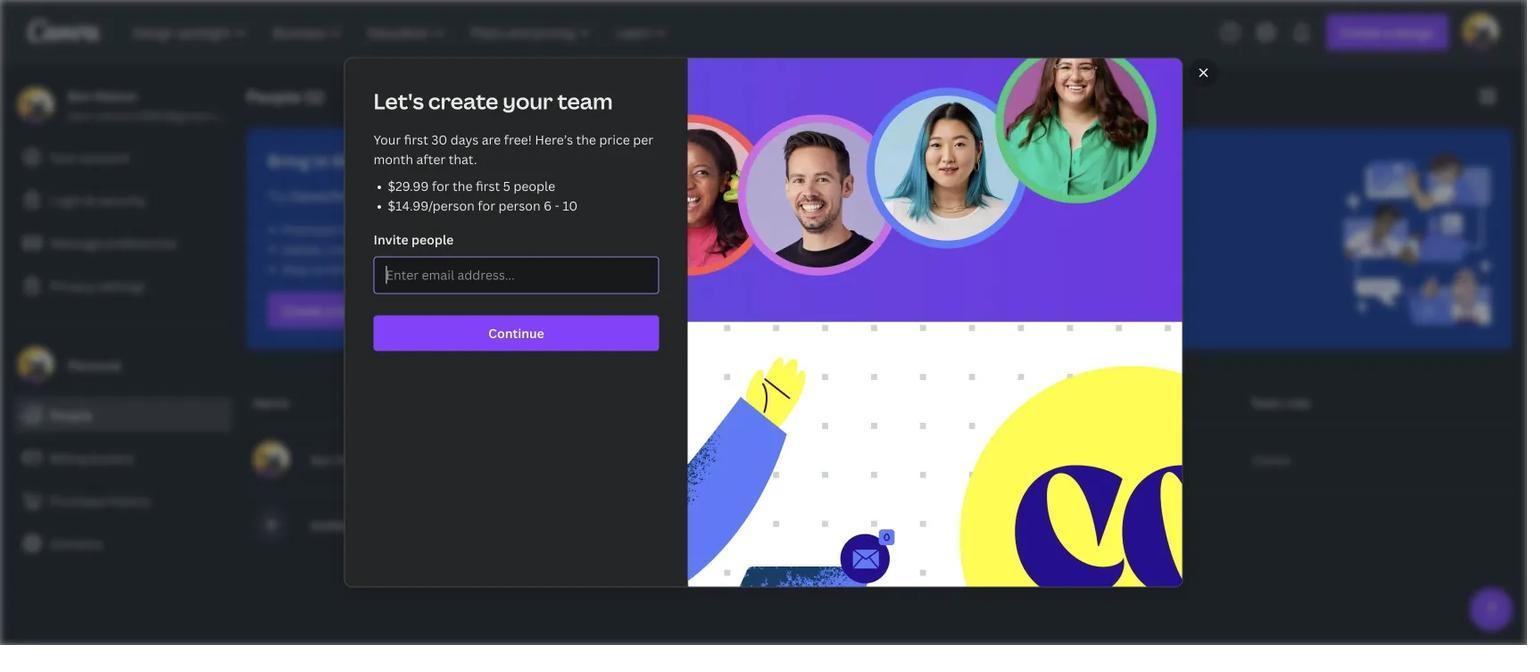 Task type: vqa. For each thing, say whether or not it's contained in the screenshot.
Personal
yes



Task type: locate. For each thing, give the bounding box(es) containing it.
0 vertical spatial invite people
[[374, 231, 454, 248]]

billing
[[50, 449, 87, 466]]

for
[[432, 178, 450, 195], [331, 187, 348, 204], [445, 187, 462, 204], [478, 197, 495, 214], [392, 221, 410, 238]]

ben up invite people button
[[311, 451, 334, 468]]

& for login
[[86, 191, 94, 208]]

try canva for teams , it's free for 30 days!
[[268, 187, 517, 204]]

2 horizontal spatial team
[[557, 87, 613, 116]]

0 horizontal spatial 30
[[431, 131, 447, 148]]

on
[[312, 260, 327, 277]]

preferences
[[105, 234, 177, 251]]

create
[[282, 302, 323, 319]]

continue button
[[374, 316, 659, 351]]

first inside your first 30 days are free! here's the price per month after that.
[[404, 131, 428, 148]]

5
[[503, 178, 511, 195]]

for up review, on the left top of the page
[[392, 221, 410, 238]]

1 vertical spatial invite
[[311, 516, 346, 533]]

the left price
[[576, 131, 596, 148]]

10
[[563, 197, 578, 214]]

ben for ben nelson ben.nelson1980@gmail.com
[[68, 87, 92, 104]]

1 vertical spatial nelson
[[337, 451, 379, 468]]

1 vertical spatial &
[[90, 449, 99, 466]]

people (1)
[[246, 85, 324, 107]]

your
[[374, 131, 401, 148], [50, 149, 77, 166]]

premium
[[282, 221, 336, 238]]

0 horizontal spatial team
[[336, 302, 367, 319]]

30
[[431, 131, 447, 148], [465, 187, 481, 204]]

nelson inside 'ben nelson ben.nelson1980@gmail.com'
[[95, 87, 137, 104]]

1 vertical spatial ben
[[311, 451, 334, 468]]

top level navigation element
[[121, 14, 682, 50]]

invite people
[[374, 231, 454, 248], [311, 516, 391, 533]]

1 horizontal spatial invite
[[374, 231, 408, 248]]

for left person
[[478, 197, 495, 214]]

your up month
[[374, 131, 401, 148]]

people for people (1)
[[246, 85, 301, 107]]

your inside your first 30 days are free! here's the price per month after that.
[[374, 131, 401, 148]]

ben up your account
[[68, 87, 92, 104]]

let's
[[374, 87, 424, 116]]

the inside premium features for the whole team ideate, create, review, and publish – all from one platform stay on brand across everyone's designs
[[413, 221, 433, 238]]

people left (1)
[[246, 85, 301, 107]]

1 vertical spatial ben.nelson1980@gmail.com
[[683, 451, 854, 468]]

nelson up your account link
[[95, 87, 137, 104]]

first inside $29.99 for the first 5 people $14.99/person for person 6 - 10
[[476, 178, 500, 195]]

1 horizontal spatial your
[[374, 131, 401, 148]]

0 vertical spatial first
[[404, 131, 428, 148]]

0 horizontal spatial invite
[[311, 516, 346, 533]]

review,
[[371, 241, 413, 258]]

nelson
[[95, 87, 137, 104], [337, 451, 379, 468]]

one
[[549, 241, 572, 258]]

the down that.
[[453, 178, 473, 195]]

create a team button
[[268, 293, 381, 329]]

month
[[374, 151, 413, 168]]

your left account at the left top of page
[[50, 149, 77, 166]]

invite down ben nelson
[[311, 516, 346, 533]]

0 vertical spatial people
[[246, 85, 301, 107]]

the up and
[[413, 221, 433, 238]]

1 horizontal spatial first
[[476, 178, 500, 195]]

0 horizontal spatial ben
[[68, 87, 92, 104]]

login & security
[[50, 191, 146, 208]]

people for people
[[50, 407, 92, 424]]

0 vertical spatial nelson
[[95, 87, 137, 104]]

nelson for ben nelson ben.nelson1980@gmail.com
[[95, 87, 137, 104]]

& left the plans
[[90, 449, 99, 466]]

team up –
[[475, 221, 506, 238]]

30 up you
[[431, 131, 447, 148]]

stay
[[282, 260, 309, 277]]

canva
[[290, 187, 328, 204]]

0 vertical spatial 30
[[431, 131, 447, 148]]

team up price
[[557, 87, 613, 116]]

people link
[[14, 397, 232, 433]]

people up everyone's
[[411, 231, 454, 248]]

for right canva
[[331, 187, 348, 204]]

team
[[557, 87, 613, 116], [475, 221, 506, 238], [336, 302, 367, 319]]

1 horizontal spatial team
[[475, 221, 506, 238]]

invite people down ben nelson
[[311, 516, 391, 533]]

personal
[[68, 357, 121, 374]]

invite
[[374, 231, 408, 248], [311, 516, 346, 533]]

message
[[50, 234, 102, 251]]

first
[[404, 131, 428, 148], [476, 178, 500, 195]]

account
[[80, 149, 129, 166]]

invite people up across
[[374, 231, 454, 248]]

people up the billing
[[50, 407, 92, 424]]

invite up across
[[374, 231, 408, 248]]

&
[[86, 191, 94, 208], [90, 449, 99, 466]]

0 horizontal spatial people
[[50, 407, 92, 424]]

first up bring in the people you design with
[[404, 131, 428, 148]]

1 horizontal spatial 30
[[465, 187, 481, 204]]

people up 6
[[514, 178, 555, 195]]

ben.nelson1980@gmail.com
[[68, 107, 239, 124], [683, 451, 854, 468]]

ben inside 'ben nelson ben.nelson1980@gmail.com'
[[68, 87, 92, 104]]

nelson up invite people button
[[337, 451, 379, 468]]

0 vertical spatial ben
[[68, 87, 92, 104]]

30 left days! at the left
[[465, 187, 481, 204]]

1 horizontal spatial nelson
[[337, 451, 379, 468]]

nelson inside button
[[337, 451, 379, 468]]

all
[[500, 241, 514, 258]]

1 vertical spatial list
[[268, 220, 865, 279]]

0 horizontal spatial nelson
[[95, 87, 137, 104]]

0 horizontal spatial your
[[50, 149, 77, 166]]

email
[[683, 394, 716, 411]]

& right 'login'
[[86, 191, 94, 208]]

Email to invite text field
[[386, 258, 647, 292]]

team right a
[[336, 302, 367, 319]]

platform
[[575, 241, 628, 258]]

1 vertical spatial team
[[475, 221, 506, 238]]

create
[[428, 87, 498, 116]]

ben inside button
[[311, 451, 334, 468]]

2 vertical spatial team
[[336, 302, 367, 319]]

purchase history
[[50, 492, 151, 509]]

0 vertical spatial list
[[374, 176, 659, 216]]

1 vertical spatial first
[[476, 178, 500, 195]]

are
[[482, 131, 501, 148]]

privacy
[[50, 277, 94, 294]]

security
[[97, 191, 146, 208]]

from
[[517, 241, 546, 258]]

0 horizontal spatial ben.nelson1980@gmail.com
[[68, 107, 239, 124]]

design
[[453, 150, 505, 171]]

free
[[417, 187, 442, 204]]

first left the 5
[[476, 178, 500, 195]]

1 horizontal spatial people
[[246, 85, 301, 107]]

people inside $29.99 for the first 5 people $14.99/person for person 6 - 10
[[514, 178, 555, 195]]

$14.99/person
[[388, 197, 475, 214]]

1 horizontal spatial ben
[[311, 451, 334, 468]]

1 horizontal spatial ben.nelson1980@gmail.com
[[683, 451, 854, 468]]

people
[[362, 150, 417, 171], [514, 178, 555, 195], [411, 231, 454, 248], [349, 516, 391, 533]]

1 vertical spatial people
[[50, 407, 92, 424]]

a
[[326, 302, 333, 319]]

purchase history link
[[14, 483, 232, 519]]

people
[[246, 85, 301, 107], [50, 407, 92, 424]]

with
[[509, 150, 543, 171]]

list
[[374, 176, 659, 216], [268, 220, 865, 279]]

ben
[[68, 87, 92, 104], [311, 451, 334, 468]]

ben for ben nelson
[[311, 451, 334, 468]]

–
[[490, 241, 497, 258]]

(1)
[[304, 85, 324, 107]]

price
[[599, 131, 630, 148]]

0 horizontal spatial first
[[404, 131, 428, 148]]

0 vertical spatial &
[[86, 191, 94, 208]]

free!
[[504, 131, 532, 148]]



Task type: describe. For each thing, give the bounding box(es) containing it.
features
[[339, 221, 389, 238]]

0 vertical spatial ben.nelson1980@gmail.com
[[68, 107, 239, 124]]

person
[[499, 197, 541, 214]]

let's create your team
[[374, 87, 613, 116]]

privacy settings link
[[14, 268, 232, 304]]

billing & plans
[[50, 449, 134, 466]]

plans
[[102, 449, 134, 466]]

here's
[[535, 131, 573, 148]]

your for your account
[[50, 149, 77, 166]]

domains
[[50, 535, 103, 552]]

try
[[268, 187, 287, 204]]

nelson for ben nelson
[[337, 451, 379, 468]]

your
[[503, 87, 553, 116]]

in
[[313, 150, 328, 171]]

login & security link
[[14, 182, 232, 218]]

invite people button
[[311, 516, 391, 533]]

for inside premium features for the whole team ideate, create, review, and publish – all from one platform stay on brand across everyone's designs
[[392, 221, 410, 238]]

designs
[[480, 260, 526, 277]]

brand
[[330, 260, 366, 277]]

privacy settings
[[50, 277, 145, 294]]

settings
[[98, 277, 145, 294]]

continue
[[488, 325, 544, 342]]

6
[[544, 197, 552, 214]]

$29.99
[[388, 178, 429, 195]]

login
[[50, 191, 83, 208]]

your for your first 30 days are free! here's the price per month after that.
[[374, 131, 401, 148]]

everyone's
[[411, 260, 477, 277]]

the inside your first 30 days are free! here's the price per month after that.
[[576, 131, 596, 148]]

list containing premium features for the whole team
[[268, 220, 865, 279]]

per
[[633, 131, 653, 148]]

billing & plans link
[[14, 440, 232, 476]]

team role
[[1251, 394, 1310, 411]]

list containing $29.99 for the first 5 people
[[374, 176, 659, 216]]

across
[[369, 260, 408, 277]]

create a team
[[282, 302, 367, 319]]

you
[[420, 150, 450, 171]]

$29.99 for the first 5 people $14.99/person for person 6 - 10
[[388, 178, 578, 214]]

publish
[[442, 241, 487, 258]]

your account
[[50, 149, 129, 166]]

after
[[416, 151, 446, 168]]

the right "in"
[[332, 150, 358, 171]]

for up $14.99/person
[[432, 178, 450, 195]]

bring in the people you design with
[[268, 150, 543, 171]]

your account link
[[14, 139, 232, 175]]

bring
[[268, 150, 310, 171]]

history
[[109, 492, 151, 509]]

name
[[254, 394, 289, 411]]

ben nelson
[[311, 451, 379, 468]]

0 vertical spatial invite
[[374, 231, 408, 248]]

& for billing
[[90, 449, 99, 466]]

team
[[1251, 394, 1283, 411]]

0 vertical spatial team
[[557, 87, 613, 116]]

team inside premium features for the whole team ideate, create, review, and publish – all from one platform stay on brand across everyone's designs
[[475, 221, 506, 238]]

message preferences link
[[14, 225, 232, 261]]

your first 30 days are free! here's the price per month after that.
[[374, 131, 653, 168]]

teams
[[351, 187, 390, 204]]

premium features for the whole team ideate, create, review, and publish – all from one platform stay on brand across everyone's designs
[[282, 221, 628, 277]]

team inside 'button'
[[336, 302, 367, 319]]

the inside $29.99 for the first 5 people $14.99/person for person 6 - 10
[[453, 178, 473, 195]]

and
[[416, 241, 439, 258]]

-
[[555, 197, 560, 214]]

1 vertical spatial invite people
[[311, 516, 391, 533]]

people up $29.99
[[362, 150, 417, 171]]

days
[[451, 131, 479, 148]]

create,
[[326, 241, 368, 258]]

ben nelson button
[[254, 442, 668, 478]]

days!
[[484, 187, 517, 204]]

1 vertical spatial 30
[[465, 187, 481, 204]]

for right free
[[445, 187, 462, 204]]

role
[[1286, 394, 1310, 411]]

ben nelson ben.nelson1980@gmail.com
[[68, 87, 239, 124]]

ideate,
[[282, 241, 323, 258]]

message preferences
[[50, 234, 177, 251]]

,
[[390, 187, 393, 204]]

purchase
[[50, 492, 106, 509]]

that.
[[449, 151, 477, 168]]

people down ben nelson
[[349, 516, 391, 533]]

30 inside your first 30 days are free! here's the price per month after that.
[[431, 131, 447, 148]]

it's
[[396, 187, 414, 204]]

domains link
[[14, 526, 232, 561]]

whole
[[436, 221, 472, 238]]



